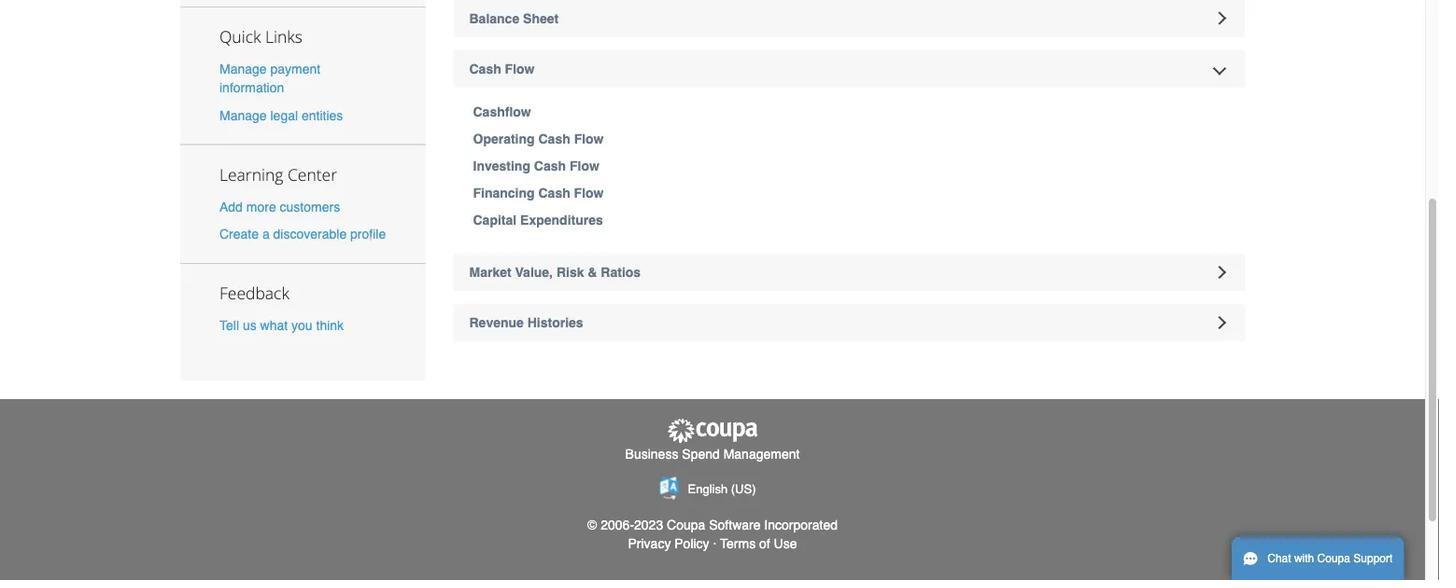 Task type: locate. For each thing, give the bounding box(es) containing it.
manage payment information link
[[219, 62, 320, 95]]

cash flow
[[469, 61, 535, 76]]

business
[[625, 447, 678, 462]]

(us)
[[731, 483, 756, 497]]

quick links
[[219, 26, 302, 48]]

profile
[[350, 227, 386, 242]]

flow for investing cash flow
[[570, 158, 599, 173]]

0 vertical spatial coupa
[[667, 518, 705, 533]]

revenue
[[469, 316, 524, 331]]

2 manage from the top
[[219, 108, 267, 123]]

market value, risk & ratios button
[[453, 254, 1245, 291]]

chat
[[1268, 553, 1291, 566]]

operating
[[473, 131, 535, 146]]

manage
[[219, 62, 267, 77], [219, 108, 267, 123]]

balance sheet
[[469, 11, 559, 26]]

cash up 'investing cash flow'
[[538, 131, 570, 146]]

0 horizontal spatial coupa
[[667, 518, 705, 533]]

of
[[759, 537, 770, 552]]

learning
[[219, 163, 283, 185]]

value,
[[515, 265, 553, 280]]

© 2006-2023 coupa software incorporated
[[587, 518, 838, 533]]

market value, risk & ratios
[[469, 265, 641, 280]]

quick
[[219, 26, 261, 48]]

tell
[[219, 318, 239, 333]]

1 manage from the top
[[219, 62, 267, 77]]

revenue histories
[[469, 316, 583, 331]]

©
[[587, 518, 597, 533]]

with
[[1294, 553, 1314, 566]]

cash flow button
[[453, 50, 1245, 87]]

think
[[316, 318, 344, 333]]

cashflow
[[473, 104, 531, 119]]

cash up expenditures
[[538, 185, 570, 200]]

add more customers
[[219, 199, 340, 214]]

terms
[[720, 537, 756, 552]]

flow up expenditures
[[574, 185, 604, 200]]

revenue histories heading
[[453, 304, 1245, 342]]

terms of use link
[[720, 537, 797, 552]]

financing
[[473, 185, 535, 200]]

manage down information
[[219, 108, 267, 123]]

flow up cashflow
[[505, 61, 535, 76]]

1 vertical spatial coupa
[[1317, 553, 1350, 566]]

risk
[[556, 265, 584, 280]]

1 vertical spatial manage
[[219, 108, 267, 123]]

cash inside "dropdown button"
[[469, 61, 501, 76]]

english
[[688, 483, 728, 497]]

1 horizontal spatial coupa
[[1317, 553, 1350, 566]]

revenue histories button
[[453, 304, 1245, 342]]

flow up 'investing cash flow'
[[574, 131, 604, 146]]

add
[[219, 199, 243, 214]]

balance
[[469, 11, 519, 26]]

market value, risk & ratios heading
[[453, 254, 1245, 291]]

coupa right with
[[1317, 553, 1350, 566]]

support
[[1353, 553, 1393, 566]]

coupa inside chat with coupa support button
[[1317, 553, 1350, 566]]

flow down the operating cash flow
[[570, 158, 599, 173]]

coupa up policy
[[667, 518, 705, 533]]

management
[[723, 447, 800, 462]]

0 vertical spatial manage
[[219, 62, 267, 77]]

sheet
[[523, 11, 559, 26]]

cash up cashflow
[[469, 61, 501, 76]]

spend
[[682, 447, 720, 462]]

manage legal entities link
[[219, 108, 343, 123]]

cash flow heading
[[453, 50, 1245, 87]]

flow
[[505, 61, 535, 76], [574, 131, 604, 146], [570, 158, 599, 173], [574, 185, 604, 200]]

you
[[291, 318, 312, 333]]

privacy policy
[[628, 537, 709, 552]]

cash
[[469, 61, 501, 76], [538, 131, 570, 146], [534, 158, 566, 173], [538, 185, 570, 200]]

capital
[[473, 212, 517, 227]]

payment
[[270, 62, 320, 77]]

cash down the operating cash flow
[[534, 158, 566, 173]]

privacy
[[628, 537, 671, 552]]

financing cash flow
[[473, 185, 604, 200]]

tell us what you think button
[[219, 316, 344, 335]]

cash for financing
[[538, 185, 570, 200]]

learning center
[[219, 163, 337, 185]]

investing cash flow
[[473, 158, 599, 173]]

links
[[265, 26, 302, 48]]

2023
[[634, 518, 663, 533]]

coupa
[[667, 518, 705, 533], [1317, 553, 1350, 566]]

manage inside manage payment information
[[219, 62, 267, 77]]

customers
[[280, 199, 340, 214]]

information
[[219, 80, 284, 95]]

flow for financing cash flow
[[574, 185, 604, 200]]

create
[[219, 227, 259, 242]]

add more customers link
[[219, 199, 340, 214]]

cash for investing
[[534, 158, 566, 173]]

ratios
[[601, 265, 641, 280]]

manage up information
[[219, 62, 267, 77]]



Task type: vqa. For each thing, say whether or not it's contained in the screenshot.
Search "icon"
no



Task type: describe. For each thing, give the bounding box(es) containing it.
policy
[[675, 537, 709, 552]]

create a discoverable profile link
[[219, 227, 386, 242]]

tell us what you think
[[219, 318, 344, 333]]

capital expenditures
[[473, 212, 603, 227]]

balance sheet button
[[453, 0, 1245, 37]]

privacy policy link
[[628, 537, 709, 552]]

incorporated
[[764, 518, 838, 533]]

us
[[243, 318, 257, 333]]

investing
[[473, 158, 530, 173]]

use
[[774, 537, 797, 552]]

manage for manage legal entities
[[219, 108, 267, 123]]

flow for operating cash flow
[[574, 131, 604, 146]]

expenditures
[[520, 212, 603, 227]]

legal
[[270, 108, 298, 123]]

create a discoverable profile
[[219, 227, 386, 242]]

&
[[588, 265, 597, 280]]

entities
[[302, 108, 343, 123]]

english (us)
[[688, 483, 756, 497]]

manage payment information
[[219, 62, 320, 95]]

chat with coupa support
[[1268, 553, 1393, 566]]

feedback
[[219, 282, 289, 304]]

manage for manage payment information
[[219, 62, 267, 77]]

market
[[469, 265, 511, 280]]

business spend management
[[625, 447, 800, 462]]

coupa supplier portal image
[[666, 418, 759, 445]]

balance sheet heading
[[453, 0, 1245, 37]]

what
[[260, 318, 288, 333]]

more
[[246, 199, 276, 214]]

2006-
[[601, 518, 634, 533]]

operating cash flow
[[473, 131, 604, 146]]

software
[[709, 518, 761, 533]]

chat with coupa support button
[[1232, 538, 1404, 581]]

center
[[288, 163, 337, 185]]

histories
[[527, 316, 583, 331]]

terms of use
[[720, 537, 797, 552]]

flow inside "dropdown button"
[[505, 61, 535, 76]]

cash for operating
[[538, 131, 570, 146]]

manage legal entities
[[219, 108, 343, 123]]

discoverable
[[273, 227, 347, 242]]

a
[[262, 227, 270, 242]]



